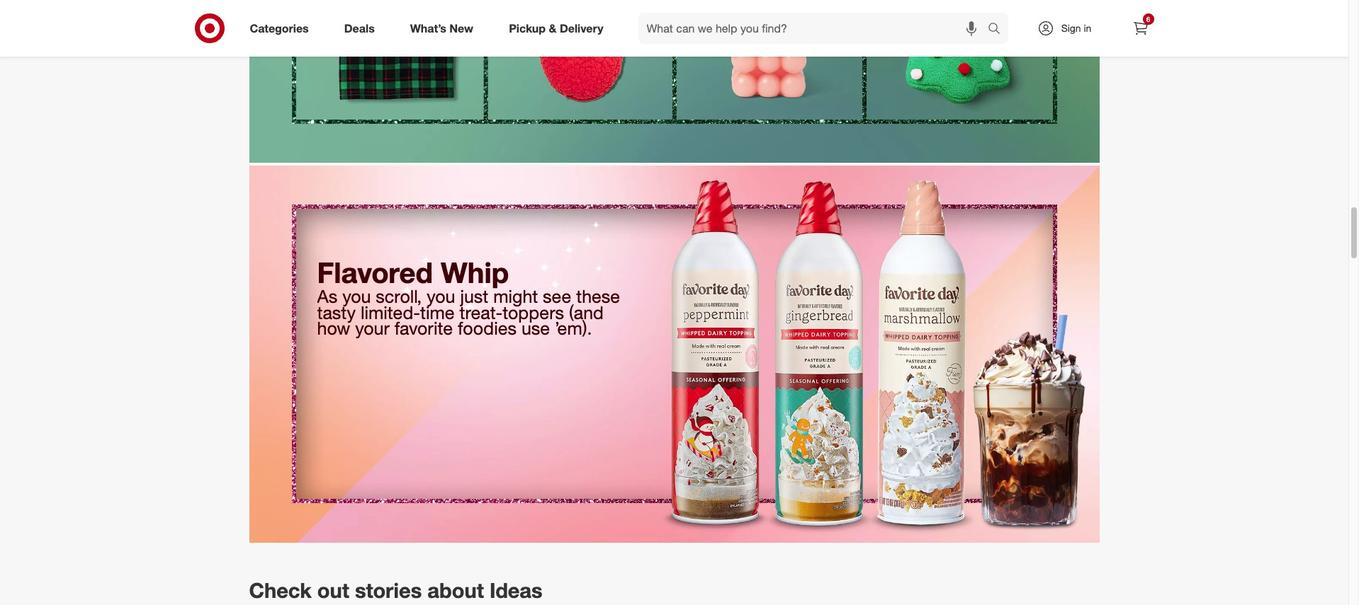 Task type: describe. For each thing, give the bounding box(es) containing it.
favorite
[[394, 318, 453, 340]]

sign in link
[[1025, 13, 1114, 44]]

categories
[[250, 21, 309, 35]]

deals
[[344, 21, 375, 35]]

'em).
[[555, 318, 592, 340]]

1 you from the left
[[342, 286, 371, 308]]

peppermint whipped dairy topping - 13oz - favorite day™, gingerbread whipped dairy topping - 13oz - favorite day™, marshmallow whipped dairy topping - 13oz - favorite day™, pumpkin spice whipped oat topping non-dairy - 6.5oz - favorite day™, original whipped dairy topping - 13oz - favorite day™, extra creamy whipped dairy topping - 13oz - favorite day™, maple vanilla whipped dairy topping - 13oz - favorite day™, pumpkin spice whipped dairy topping - 13oz - favorite day™, holiday hot cocoa whipped dairy topping - 13oz - favorite day™, salted caramel whipped dairy topping - 13oz - favorite day™ image
[[249, 166, 1099, 544]]

ideas
[[490, 578, 542, 604]]

search button
[[981, 13, 1015, 47]]

might
[[493, 286, 538, 308]]

use
[[521, 318, 550, 340]]

what's
[[410, 21, 446, 35]]

your
[[355, 318, 390, 340]]

delivery
[[560, 21, 603, 35]]

What can we help you find? suggestions appear below search field
[[638, 13, 991, 44]]

stories
[[355, 578, 422, 604]]

sign
[[1061, 22, 1081, 34]]

pickup & delivery link
[[497, 13, 621, 44]]

treat-
[[460, 302, 503, 324]]

deals link
[[332, 13, 392, 44]]

toppers
[[503, 302, 564, 324]]

foodies
[[458, 318, 517, 340]]

in
[[1084, 22, 1092, 34]]

flavored whip as you scroll, you just might see these tasty limited-time treat-toppers (and how your favorite foodies use 'em).
[[317, 256, 625, 340]]

as
[[317, 286, 337, 308]]

(and
[[569, 302, 604, 324]]

16"x16" reversible 'happy holidays' gingerbread men to polka dot square christmas throw pillow pink/red - wondershop™, queen christmas flannel sheet set snowflake print - wondershop™, plaid plush knit christmas throw blanket green/black/red - wondershop™, women's holiday merry & bright scuff slippers - wondershop™ red s, 3.5" unscented bubble sculpture candle cool melon 12oz - opalhouse™, shaped christmas tree novelty throw pillow - wondershop™, queen christmas flannel sheet set grid print - wondershop™, great bay home cotton printed flannel sheet set (twin, outdoor festive dogs), 2pk standard christmas pillowcase set snowflakes and stripes - wondershop™, plaid plush christmas throw blanket green/white - wondershop™, holiday plush christmas throw blanket white - wondershop™, women's holiday kinda naughty kinda nice scuff slippers - wondershop™ cream s, shaped cat with fair isle sweater novelty christmas throw pillow - wondershop™, shaped dog with christmas sweater novelty throw pillow - wondershop™, 16.5"x14" reversible gingerbread house to polka dot christmas novelty plush pillow brown/blue - wondershop™, shaped santa novelty christmas throw pillow red - wondershop™, shaped santa novelty christmas throw pillow white - wondershop™ image
[[249, 0, 1099, 163]]

whip
[[441, 256, 509, 290]]

see
[[543, 286, 571, 308]]



Task type: locate. For each thing, give the bounding box(es) containing it.
what's new
[[410, 21, 473, 35]]

check
[[249, 578, 312, 604]]

tasty
[[317, 302, 356, 324]]

how
[[317, 318, 350, 340]]

scroll,
[[376, 286, 422, 308]]

search
[[981, 22, 1015, 37]]

new
[[450, 21, 473, 35]]

what's new link
[[398, 13, 491, 44]]

pickup
[[509, 21, 546, 35]]

6 link
[[1125, 13, 1156, 44]]

you
[[342, 286, 371, 308], [427, 286, 455, 308]]

&
[[549, 21, 557, 35]]

time
[[420, 302, 455, 324]]

0 horizontal spatial you
[[342, 286, 371, 308]]

categories link
[[238, 13, 326, 44]]

2 you from the left
[[427, 286, 455, 308]]

flavored
[[317, 256, 433, 290]]

you left just at the left
[[427, 286, 455, 308]]

limited-
[[361, 302, 420, 324]]

1 horizontal spatial you
[[427, 286, 455, 308]]

out
[[317, 578, 349, 604]]

pickup & delivery
[[509, 21, 603, 35]]

6
[[1146, 15, 1150, 23]]

sign in
[[1061, 22, 1092, 34]]

check out stories about ideas
[[249, 578, 542, 604]]

about
[[427, 578, 484, 604]]

these
[[576, 286, 620, 308]]

you right as
[[342, 286, 371, 308]]

just
[[460, 286, 488, 308]]



Task type: vqa. For each thing, say whether or not it's contained in the screenshot.
broad
no



